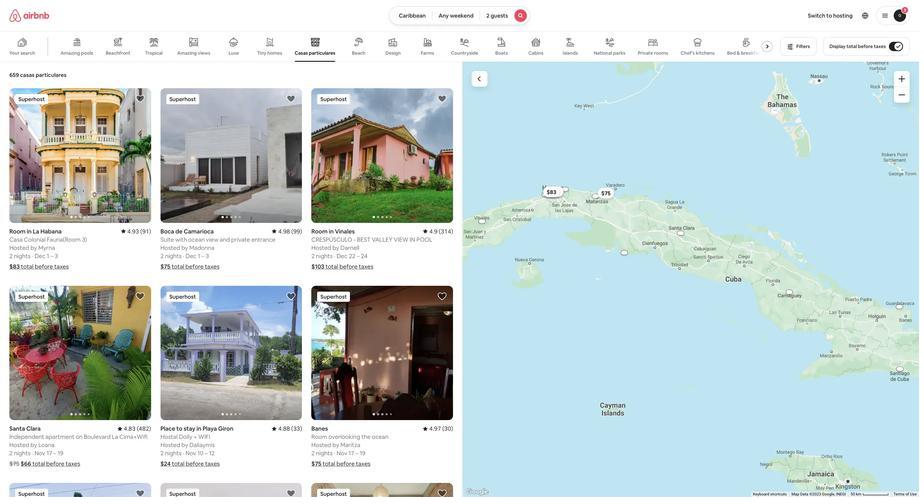 Task type: locate. For each thing, give the bounding box(es) containing it.
0 vertical spatial ocean
[[188, 236, 205, 243]]

display
[[830, 43, 846, 50]]

nights down casa
[[14, 252, 31, 260]]

keyboard shortcuts
[[754, 493, 788, 497]]

total right $66 on the bottom of the page
[[32, 461, 45, 468]]

3 nov from the left
[[337, 450, 348, 457]]

1 down myrna
[[47, 252, 49, 260]]

before down maritza
[[337, 461, 355, 468]]

1 horizontal spatial la
[[112, 434, 118, 441]]

by down dolly
[[182, 442, 188, 449]]

by down with
[[182, 244, 188, 252]]

$170
[[548, 188, 560, 195]]

0 horizontal spatial $83
[[9, 263, 20, 270]]

3 inside dropdown button
[[905, 7, 907, 13]]

2 horizontal spatial 3
[[905, 7, 907, 13]]

ocean down camarioca at the top
[[188, 236, 205, 243]]

santa clara independent apartment on boulevard la cima+wifi hosted by loana 2 nights · nov 17 – 19 $75 $66 total before taxes
[[9, 425, 148, 468]]

in
[[27, 228, 32, 235], [329, 228, 334, 235], [197, 425, 202, 433]]

to left stay
[[177, 425, 183, 433]]

room for room in la habana casa colonial fauria(room 3) hosted by myrna 2 nights · dec 1 – 3 $83 total before taxes
[[9, 228, 26, 235]]

2 19 from the left
[[360, 450, 366, 457]]

national parks
[[594, 50, 626, 56]]

– left 12
[[205, 450, 208, 457]]

1 horizontal spatial $83
[[547, 188, 557, 195]]

· down colonial
[[32, 252, 33, 260]]

ocean inside "banes room overlooking the ocean hosted by maritza 2 nights · nov 17 – 19 $75 total before taxes"
[[372, 434, 389, 441]]

by down overlooking
[[333, 442, 339, 449]]

1 horizontal spatial to
[[827, 12, 833, 19]]

before down 22
[[340, 263, 358, 270]]

· down independent
[[32, 450, 33, 457]]

to right switch at the right top of the page
[[827, 12, 833, 19]]

$204
[[548, 188, 561, 195]]

casas
[[20, 72, 35, 79]]

cima+wifi
[[119, 434, 148, 441]]

nov inside santa clara independent apartment on boulevard la cima+wifi hosted by loana 2 nights · nov 17 – 19 $75 $66 total before taxes
[[35, 450, 45, 457]]

use
[[911, 493, 918, 497]]

1 horizontal spatial in
[[197, 425, 202, 433]]

nov left 10
[[186, 450, 196, 457]]

2 inside 'place to stay in playa giron hostal dolly + wifi hosted by daliaymis 2 nights · nov 10 – 12 $24 total before taxes'
[[161, 450, 164, 457]]

19 down apartment
[[58, 450, 63, 457]]

terms of use link
[[894, 493, 918, 497]]

before down the loana
[[46, 461, 64, 468]]

hosted down independent
[[9, 442, 29, 449]]

1 vertical spatial $83
[[9, 263, 20, 270]]

1
[[47, 252, 49, 260], [198, 252, 200, 260]]

17
[[46, 450, 52, 457], [349, 450, 354, 457]]

2 17 from the left
[[349, 450, 354, 457]]

· inside 'place to stay in playa giron hostal dolly + wifi hosted by daliaymis 2 nights · nov 10 – 12 $24 total before taxes'
[[183, 450, 184, 457]]

by down colonial
[[30, 244, 37, 252]]

nights up $103
[[316, 252, 333, 260]]

daliaymis
[[190, 442, 215, 449]]

before down myrna
[[35, 263, 53, 270]]

pools
[[81, 50, 93, 56]]

amazing left views
[[177, 50, 197, 56]]

group
[[0, 31, 776, 62], [9, 88, 151, 223], [161, 88, 302, 223], [312, 88, 454, 223], [9, 286, 151, 421], [161, 286, 302, 421], [312, 286, 454, 421], [9, 484, 151, 498], [161, 484, 302, 498], [312, 484, 454, 498]]

1 horizontal spatial amazing
[[177, 50, 197, 56]]

dec inside room in vinales crespúsculo - best valley view in pool hosted by darnell 2 nights · dec 22 – 24 $103 total before taxes
[[337, 252, 348, 260]]

1 horizontal spatial particulares
[[309, 50, 336, 56]]

0 vertical spatial la
[[33, 228, 39, 235]]

inegi
[[837, 493, 847, 497]]

islands
[[563, 50, 578, 56]]

0 horizontal spatial in
[[27, 228, 32, 235]]

1 horizontal spatial ocean
[[372, 434, 389, 441]]

$83 inside "button"
[[547, 188, 557, 195]]

taxes down myrna
[[54, 263, 69, 270]]

3)
[[82, 236, 87, 243]]

1 vertical spatial to
[[177, 425, 183, 433]]

in up colonial
[[27, 228, 32, 235]]

4.93 (91)
[[127, 228, 151, 235]]

1 horizontal spatial nov
[[186, 450, 196, 457]]

switch
[[809, 12, 826, 19]]

2 inside button
[[487, 12, 490, 19]]

659
[[9, 72, 19, 79]]

nights inside "boca de camarioca suite with ocean view and private entrance hosted by madonna 2 nights · dec 1 – 3 $75 total before taxes"
[[165, 252, 182, 260]]

on
[[76, 434, 83, 441]]

clara
[[26, 425, 41, 433]]

dolly
[[179, 434, 193, 441]]

1 vertical spatial particulares
[[36, 72, 66, 79]]

2 horizontal spatial nov
[[337, 450, 348, 457]]

nights down 'suite'
[[165, 252, 182, 260]]

zoom in image
[[900, 76, 906, 82]]

– down the "madonna" at the left
[[202, 252, 205, 260]]

add to wishlist: la habana image
[[438, 490, 447, 498]]

taxes down 12
[[205, 461, 220, 468]]

room inside room in vinales crespúsculo - best valley view in pool hosted by darnell 2 nights · dec 22 – 24 $103 total before taxes
[[312, 228, 328, 235]]

-
[[354, 236, 356, 243]]

to for switch
[[827, 12, 833, 19]]

boulevard
[[84, 434, 111, 441]]

apartment
[[45, 434, 74, 441]]

total right $103
[[326, 263, 338, 270]]

0 horizontal spatial ocean
[[188, 236, 205, 243]]

0 vertical spatial $83
[[547, 188, 557, 195]]

keyboard shortcuts button
[[754, 492, 788, 498]]

nov down the loana
[[35, 450, 45, 457]]

$75 inside button
[[602, 190, 611, 197]]

1 vertical spatial ocean
[[372, 434, 389, 441]]

3 inside room in la habana casa colonial fauria(room 3) hosted by myrna 2 nights · dec 1 – 3 $83 total before taxes
[[55, 252, 58, 260]]

hosted down hostal
[[161, 442, 180, 449]]

by inside room in la habana casa colonial fauria(room 3) hosted by myrna 2 nights · dec 1 – 3 $83 total before taxes
[[30, 244, 37, 252]]

22
[[349, 252, 356, 260]]

dec left 22
[[337, 252, 348, 260]]

19
[[58, 450, 63, 457], [360, 450, 366, 457]]

total right $24
[[172, 461, 185, 468]]

17 down the loana
[[46, 450, 52, 457]]

by
[[30, 244, 37, 252], [182, 244, 188, 252], [333, 244, 339, 252], [30, 442, 37, 449], [182, 442, 188, 449], [333, 442, 339, 449]]

2 down 'suite'
[[161, 252, 164, 260]]

None search field
[[390, 6, 530, 25]]

2 down banes
[[312, 450, 315, 457]]

by inside 'place to stay in playa giron hostal dolly + wifi hosted by daliaymis 2 nights · nov 10 – 12 $24 total before taxes'
[[182, 442, 188, 449]]

switch to hosting link
[[804, 7, 858, 24]]

amazing views
[[177, 50, 211, 56]]

add to wishlist: santa clara image
[[136, 292, 145, 301]]

0 horizontal spatial 3
[[55, 252, 58, 260]]

2 up $24
[[161, 450, 164, 457]]

hosted down 'suite'
[[161, 244, 180, 252]]

2 dec from the left
[[186, 252, 197, 260]]

· down overlooking
[[334, 450, 336, 457]]

4.9 out of 5 average rating,  314 reviews image
[[423, 228, 454, 235]]

0 horizontal spatial la
[[33, 228, 39, 235]]

total down colonial
[[21, 263, 34, 270]]

before inside display total before taxes button
[[859, 43, 874, 50]]

1 horizontal spatial dec
[[186, 252, 197, 260]]

to inside "link"
[[827, 12, 833, 19]]

total inside "boca de camarioca suite with ocean view and private entrance hosted by madonna 2 nights · dec 1 – 3 $75 total before taxes"
[[172, 263, 184, 270]]

4.83
[[124, 425, 136, 433]]

0 horizontal spatial 19
[[58, 450, 63, 457]]

1 vertical spatial la
[[112, 434, 118, 441]]

google,
[[823, 493, 836, 497]]

rooms
[[655, 50, 669, 56]]

before right the display
[[859, 43, 874, 50]]

· down with
[[183, 252, 184, 260]]

darnell
[[341, 244, 360, 252]]

banes
[[312, 425, 328, 433]]

room up crespúsculo
[[312, 228, 328, 235]]

nights inside 'place to stay in playa giron hostal dolly + wifi hosted by daliaymis 2 nights · nov 10 – 12 $24 total before taxes'
[[165, 450, 182, 457]]

in up +
[[197, 425, 202, 433]]

– down maritza
[[356, 450, 359, 457]]

1 down the "madonna" at the left
[[198, 252, 200, 260]]

amazing pools
[[61, 50, 93, 56]]

hosted inside 'place to stay in playa giron hostal dolly + wifi hosted by daliaymis 2 nights · nov 10 – 12 $24 total before taxes'
[[161, 442, 180, 449]]

2 1 from the left
[[198, 252, 200, 260]]

by down crespúsculo
[[333, 244, 339, 252]]

+
[[194, 434, 197, 441]]

before down the "madonna" at the left
[[186, 263, 204, 270]]

myrna
[[38, 244, 55, 252]]

private
[[231, 236, 250, 243]]

2 horizontal spatial dec
[[337, 252, 348, 260]]

in inside room in la habana casa colonial fauria(room 3) hosted by myrna 2 nights · dec 1 – 3 $83 total before taxes
[[27, 228, 32, 235]]

$75 inside "banes room overlooking the ocean hosted by maritza 2 nights · nov 17 – 19 $75 total before taxes"
[[312, 461, 322, 468]]

dec down the "madonna" at the left
[[186, 252, 197, 260]]

1 dec from the left
[[35, 252, 45, 260]]

1 horizontal spatial 3
[[206, 252, 209, 260]]

taxes down "on"
[[66, 461, 80, 468]]

– down myrna
[[50, 252, 53, 260]]

google image
[[465, 488, 491, 498]]

la right boulevard
[[112, 434, 118, 441]]

nights up $24
[[165, 450, 182, 457]]

chef's
[[681, 50, 696, 56]]

habana
[[40, 228, 62, 235]]

room inside room in la habana casa colonial fauria(room 3) hosted by myrna 2 nights · dec 1 – 3 $83 total before taxes
[[9, 228, 26, 235]]

taxes down the 24
[[359, 263, 374, 270]]

hosted down banes
[[312, 442, 332, 449]]

profile element
[[540, 0, 911, 31]]

hosted inside santa clara independent apartment on boulevard la cima+wifi hosted by loana 2 nights · nov 17 – 19 $75 $66 total before taxes
[[9, 442, 29, 449]]

50 km
[[851, 493, 863, 497]]

· down dolly
[[183, 450, 184, 457]]

luxe
[[229, 50, 239, 56]]

$187 button
[[545, 186, 564, 197]]

total down with
[[172, 263, 184, 270]]

2 down independent
[[9, 450, 13, 457]]

1 17 from the left
[[46, 450, 52, 457]]

1 nov from the left
[[35, 450, 45, 457]]

taxes inside 'place to stay in playa giron hostal dolly + wifi hosted by daliaymis 2 nights · nov 10 – 12 $24 total before taxes'
[[205, 461, 220, 468]]

before inside "boca de camarioca suite with ocean view and private entrance hosted by madonna 2 nights · dec 1 – 3 $75 total before taxes"
[[186, 263, 204, 270]]

best
[[357, 236, 371, 243]]

tropical
[[145, 50, 163, 56]]

1 horizontal spatial 1
[[198, 252, 200, 260]]

in for la
[[27, 228, 32, 235]]

taxes inside "banes room overlooking the ocean hosted by maritza 2 nights · nov 17 – 19 $75 total before taxes"
[[356, 461, 371, 468]]

– right 22
[[357, 252, 360, 260]]

stay
[[184, 425, 195, 433]]

shortcuts
[[771, 493, 788, 497]]

boats
[[496, 50, 508, 56]]

nov down maritza
[[337, 450, 348, 457]]

4.88 out of 5 average rating,  33 reviews image
[[272, 425, 302, 433]]

1 19 from the left
[[58, 450, 63, 457]]

by inside room in vinales crespúsculo - best valley view in pool hosted by darnell 2 nights · dec 22 – 24 $103 total before taxes
[[333, 244, 339, 252]]

in for vinales
[[329, 228, 334, 235]]

hosted down casa
[[9, 244, 29, 252]]

room in vinales crespúsculo - best valley view in pool hosted by darnell 2 nights · dec 22 – 24 $103 total before taxes
[[312, 228, 433, 270]]

la
[[33, 228, 39, 235], [112, 434, 118, 441]]

17 down maritza
[[349, 450, 354, 457]]

in up crespúsculo
[[329, 228, 334, 235]]

4.97 out of 5 average rating,  30 reviews image
[[423, 425, 454, 433]]

terms
[[894, 493, 905, 497]]

– inside room in vinales crespúsculo - best valley view in pool hosted by darnell 2 nights · dec 22 – 24 $103 total before taxes
[[357, 252, 360, 260]]

total down overlooking
[[323, 461, 336, 468]]

particulares right the casas
[[309, 50, 336, 56]]

0 horizontal spatial to
[[177, 425, 183, 433]]

2 horizontal spatial in
[[329, 228, 334, 235]]

$75 inside "boca de camarioca suite with ocean view and private entrance hosted by madonna 2 nights · dec 1 – 3 $75 total before taxes"
[[161, 263, 171, 270]]

4.98 out of 5 average rating,  99 reviews image
[[272, 228, 302, 235]]

1 inside "boca de camarioca suite with ocean view and private entrance hosted by madonna 2 nights · dec 1 – 3 $75 total before taxes"
[[198, 252, 200, 260]]

de
[[176, 228, 183, 235]]

homes
[[268, 50, 283, 56]]

$66
[[21, 461, 31, 468]]

0 horizontal spatial amazing
[[61, 50, 80, 56]]

19 down maritza
[[360, 450, 366, 457]]

bed & breakfasts
[[728, 50, 765, 56]]

hosted down crespúsculo
[[312, 244, 332, 252]]

in inside room in vinales crespúsculo - best valley view in pool hosted by darnell 2 nights · dec 22 – 24 $103 total before taxes
[[329, 228, 334, 235]]

total inside room in la habana casa colonial fauria(room 3) hosted by myrna 2 nights · dec 1 – 3 $83 total before taxes
[[21, 263, 34, 270]]

1 horizontal spatial 19
[[360, 450, 366, 457]]

· down crespúsculo
[[334, 252, 336, 260]]

0 horizontal spatial dec
[[35, 252, 45, 260]]

50
[[851, 493, 856, 497]]

4.93 out of 5 average rating,  91 reviews image
[[121, 228, 151, 235]]

2 nov from the left
[[186, 450, 196, 457]]

17 inside "banes room overlooking the ocean hosted by maritza 2 nights · nov 17 – 19 $75 total before taxes"
[[349, 450, 354, 457]]

dec down myrna
[[35, 252, 45, 260]]

nights up $66 on the bottom of the page
[[14, 450, 31, 457]]

3 dec from the left
[[337, 252, 348, 260]]

by inside "boca de camarioca suite with ocean view and private entrance hosted by madonna 2 nights · dec 1 – 3 $75 total before taxes"
[[182, 244, 188, 252]]

2 up $103
[[312, 252, 315, 260]]

(33)
[[292, 425, 302, 433]]

1 1 from the left
[[47, 252, 49, 260]]

total right the display
[[847, 43, 858, 50]]

0 horizontal spatial 17
[[46, 450, 52, 457]]

3 button
[[877, 6, 911, 25]]

particulares right casas on the left of page
[[36, 72, 66, 79]]

– inside 'place to stay in playa giron hostal dolly + wifi hosted by daliaymis 2 nights · nov 10 – 12 $24 total before taxes'
[[205, 450, 208, 457]]

before down 10
[[186, 461, 204, 468]]

room down banes
[[312, 434, 328, 441]]

0 horizontal spatial particulares
[[36, 72, 66, 79]]

by down independent
[[30, 442, 37, 449]]

0 horizontal spatial nov
[[35, 450, 45, 457]]

google map
showing 20 stays. region
[[463, 62, 920, 498]]

0 vertical spatial to
[[827, 12, 833, 19]]

$84 button
[[544, 186, 561, 197]]

to for place
[[177, 425, 183, 433]]

kitchens
[[697, 50, 715, 56]]

room
[[9, 228, 26, 235], [312, 228, 328, 235], [312, 434, 328, 441]]

camarioca
[[184, 228, 214, 235]]

nov inside 'place to stay in playa giron hostal dolly + wifi hosted by daliaymis 2 nights · nov 10 – 12 $24 total before taxes'
[[186, 450, 196, 457]]

casas
[[295, 50, 308, 56]]

0 horizontal spatial 1
[[47, 252, 49, 260]]

fauria(room
[[47, 236, 81, 243]]

amazing left pools
[[61, 50, 80, 56]]

taxes down the "madonna" at the left
[[205, 263, 220, 270]]

dec inside "boca de camarioca suite with ocean view and private entrance hosted by madonna 2 nights · dec 1 – 3 $75 total before taxes"
[[186, 252, 197, 260]]

taxes down the 3 dropdown button
[[875, 43, 887, 50]]

ocean right the
[[372, 434, 389, 441]]

nights down banes
[[316, 450, 333, 457]]

taxes
[[875, 43, 887, 50], [54, 263, 69, 270], [205, 263, 220, 270], [359, 263, 374, 270], [66, 461, 80, 468], [205, 461, 220, 468], [356, 461, 371, 468]]

before inside "banes room overlooking the ocean hosted by maritza 2 nights · nov 17 – 19 $75 total before taxes"
[[337, 461, 355, 468]]

2 left guests
[[487, 12, 490, 19]]

taxes down maritza
[[356, 461, 371, 468]]

4.83 out of 5 average rating,  482 reviews image
[[118, 425, 151, 433]]

4.98 (99)
[[278, 228, 302, 235]]

room up casa
[[9, 228, 26, 235]]

entrance
[[252, 236, 276, 243]]

1 horizontal spatial 17
[[349, 450, 354, 457]]

2 down casa
[[9, 252, 13, 260]]

any weekend
[[439, 12, 474, 19]]

la up colonial
[[33, 228, 39, 235]]

– down the loana
[[53, 450, 56, 457]]

to inside 'place to stay in playa giron hostal dolly + wifi hosted by daliaymis 2 nights · nov 10 – 12 $24 total before taxes'
[[177, 425, 183, 433]]



Task type: describe. For each thing, give the bounding box(es) containing it.
$24
[[161, 461, 171, 468]]

search
[[20, 50, 35, 56]]

taxes inside room in vinales crespúsculo - best valley view in pool hosted by darnell 2 nights · dec 22 – 24 $103 total before taxes
[[359, 263, 374, 270]]

room in la habana casa colonial fauria(room 3) hosted by myrna 2 nights · dec 1 – 3 $83 total before taxes
[[9, 228, 87, 270]]

boca de camarioca suite with ocean view and private entrance hosted by madonna 2 nights · dec 1 – 3 $75 total before taxes
[[161, 228, 276, 270]]

casas particulares
[[295, 50, 336, 56]]

add to wishlist: room in la habana image
[[136, 94, 145, 104]]

(91)
[[140, 228, 151, 235]]

$91 button
[[546, 187, 562, 197]]

private
[[638, 50, 654, 56]]

4.88 (33)
[[278, 425, 302, 433]]

$75 inside santa clara independent apartment on boulevard la cima+wifi hosted by loana 2 nights · nov 17 – 19 $75 $66 total before taxes
[[9, 461, 19, 468]]

$204 button
[[544, 186, 564, 197]]

$75 button
[[598, 188, 615, 199]]

santa
[[9, 425, 25, 433]]

dec for hosted by darnell
[[337, 252, 348, 260]]

dec inside room in la habana casa colonial fauria(room 3) hosted by myrna 2 nights · dec 1 – 3 $83 total before taxes
[[35, 252, 45, 260]]

nights inside "banes room overlooking the ocean hosted by maritza 2 nights · nov 17 – 19 $75 total before taxes"
[[316, 450, 333, 457]]

(99)
[[292, 228, 302, 235]]

· inside "banes room overlooking the ocean hosted by maritza 2 nights · nov 17 – 19 $75 total before taxes"
[[334, 450, 336, 457]]

total inside 'place to stay in playa giron hostal dolly + wifi hosted by daliaymis 2 nights · nov 10 – 12 $24 total before taxes'
[[172, 461, 185, 468]]

in
[[410, 236, 416, 243]]

banes room overlooking the ocean hosted by maritza 2 nights · nov 17 – 19 $75 total before taxes
[[312, 425, 389, 468]]

hostal
[[161, 434, 178, 441]]

farms
[[421, 50, 435, 56]]

zoom out image
[[900, 92, 906, 98]]

2 guests
[[487, 12, 509, 19]]

add to wishlist: room in santiago de cuba image
[[136, 490, 145, 498]]

$91
[[550, 188, 559, 196]]

659 casas particulares
[[9, 72, 66, 79]]

· inside room in vinales crespúsculo - best valley view in pool hosted by darnell 2 nights · dec 22 – 24 $103 total before taxes
[[334, 252, 336, 260]]

amazing for amazing views
[[177, 50, 197, 56]]

add to wishlist: banes image
[[438, 292, 447, 301]]

breakfasts
[[742, 50, 765, 56]]

your
[[9, 50, 19, 56]]

keyboard
[[754, 493, 770, 497]]

with
[[175, 236, 187, 243]]

by inside santa clara independent apartment on boulevard la cima+wifi hosted by loana 2 nights · nov 17 – 19 $75 $66 total before taxes
[[30, 442, 37, 449]]

· inside "boca de camarioca suite with ocean view and private entrance hosted by madonna 2 nights · dec 1 – 3 $75 total before taxes"
[[183, 252, 184, 260]]

– inside "boca de camarioca suite with ocean view and private entrance hosted by madonna 2 nights · dec 1 – 3 $75 total before taxes"
[[202, 252, 205, 260]]

before inside santa clara independent apartment on boulevard la cima+wifi hosted by loana 2 nights · nov 17 – 19 $75 $66 total before taxes
[[46, 461, 64, 468]]

view
[[394, 236, 409, 243]]

design
[[386, 50, 401, 56]]

(30)
[[443, 425, 454, 433]]

– inside room in la habana casa colonial fauria(room 3) hosted by myrna 2 nights · dec 1 – 3 $83 total before taxes
[[50, 252, 53, 260]]

none search field containing caribbean
[[390, 6, 530, 25]]

19 inside santa clara independent apartment on boulevard la cima+wifi hosted by loana 2 nights · nov 17 – 19 $75 $66 total before taxes
[[58, 450, 63, 457]]

&
[[737, 50, 741, 56]]

3 inside "boca de camarioca suite with ocean view and private entrance hosted by madonna 2 nights · dec 1 – 3 $75 total before taxes"
[[206, 252, 209, 260]]

countryside
[[451, 50, 479, 56]]

nights inside room in vinales crespúsculo - best valley view in pool hosted by darnell 2 nights · dec 22 – 24 $103 total before taxes
[[316, 252, 333, 260]]

cabins
[[529, 50, 544, 56]]

· inside santa clara independent apartment on boulevard la cima+wifi hosted by loana 2 nights · nov 17 – 19 $75 $66 total before taxes
[[32, 450, 33, 457]]

total inside button
[[847, 43, 858, 50]]

total inside room in vinales crespúsculo - best valley view in pool hosted by darnell 2 nights · dec 22 – 24 $103 total before taxes
[[326, 263, 338, 270]]

terms of use
[[894, 493, 918, 497]]

km
[[857, 493, 862, 497]]

taxes inside "boca de camarioca suite with ocean view and private entrance hosted by madonna 2 nights · dec 1 – 3 $75 total before taxes"
[[205, 263, 220, 270]]

nights inside room in la habana casa colonial fauria(room 3) hosted by myrna 2 nights · dec 1 – 3 $83 total before taxes
[[14, 252, 31, 260]]

room for room in vinales crespúsculo - best valley view in pool hosted by darnell 2 nights · dec 22 – 24 $103 total before taxes
[[312, 228, 328, 235]]

· inside room in la habana casa colonial fauria(room 3) hosted by myrna 2 nights · dec 1 – 3 $83 total before taxes
[[32, 252, 33, 260]]

giron
[[218, 425, 234, 433]]

add to wishlist: hotel room in camaguey image
[[287, 490, 296, 498]]

2 inside "banes room overlooking the ocean hosted by maritza 2 nights · nov 17 – 19 $75 total before taxes"
[[312, 450, 315, 457]]

before inside room in la habana casa colonial fauria(room 3) hosted by myrna 2 nights · dec 1 – 3 $83 total before taxes
[[35, 263, 53, 270]]

place
[[161, 425, 175, 433]]

la inside santa clara independent apartment on boulevard la cima+wifi hosted by loana 2 nights · nov 17 – 19 $75 $66 total before taxes
[[112, 434, 118, 441]]

the
[[362, 434, 371, 441]]

caribbean button
[[390, 6, 433, 25]]

switch to hosting
[[809, 12, 853, 19]]

and
[[220, 236, 230, 243]]

before inside room in vinales crespúsculo - best valley view in pool hosted by darnell 2 nights · dec 22 – 24 $103 total before taxes
[[340, 263, 358, 270]]

hosted inside "banes room overlooking the ocean hosted by maritza 2 nights · nov 17 – 19 $75 total before taxes"
[[312, 442, 332, 449]]

$170 button
[[545, 186, 564, 197]]

2 inside room in la habana casa colonial fauria(room 3) hosted by myrna 2 nights · dec 1 – 3 $83 total before taxes
[[9, 252, 13, 260]]

hosted inside room in la habana casa colonial fauria(room 3) hosted by myrna 2 nights · dec 1 – 3 $83 total before taxes
[[9, 244, 29, 252]]

4.93
[[127, 228, 139, 235]]

view
[[206, 236, 219, 243]]

room inside "banes room overlooking the ocean hosted by maritza 2 nights · nov 17 – 19 $75 total before taxes"
[[312, 434, 328, 441]]

group containing amazing views
[[0, 31, 776, 62]]

2 inside santa clara independent apartment on boulevard la cima+wifi hosted by loana 2 nights · nov 17 – 19 $75 $66 total before taxes
[[9, 450, 13, 457]]

$83 inside room in la habana casa colonial fauria(room 3) hosted by myrna 2 nights · dec 1 – 3 $83 total before taxes
[[9, 263, 20, 270]]

taxes inside display total before taxes button
[[875, 43, 887, 50]]

filters
[[797, 43, 811, 50]]

parks
[[614, 50, 626, 56]]

total inside "banes room overlooking the ocean hosted by maritza 2 nights · nov 17 – 19 $75 total before taxes"
[[323, 461, 336, 468]]

tiny
[[257, 50, 267, 56]]

casa
[[9, 236, 23, 243]]

madonna
[[190, 244, 215, 252]]

taxes inside room in la habana casa colonial fauria(room 3) hosted by myrna 2 nights · dec 1 – 3 $83 total before taxes
[[54, 263, 69, 270]]

hosting
[[834, 12, 853, 19]]

before inside 'place to stay in playa giron hostal dolly + wifi hosted by daliaymis 2 nights · nov 10 – 12 $24 total before taxes'
[[186, 461, 204, 468]]

beach
[[352, 50, 366, 56]]

ocean inside "boca de camarioca suite with ocean view and private entrance hosted by madonna 2 nights · dec 1 – 3 $75 total before taxes"
[[188, 236, 205, 243]]

1 inside room in la habana casa colonial fauria(room 3) hosted by myrna 2 nights · dec 1 – 3 $83 total before taxes
[[47, 252, 49, 260]]

hosted inside room in vinales crespúsculo - best valley view in pool hosted by darnell 2 nights · dec 22 – 24 $103 total before taxes
[[312, 244, 332, 252]]

4.9 (314)
[[430, 228, 454, 235]]

4.88
[[278, 425, 290, 433]]

19 inside "banes room overlooking the ocean hosted by maritza 2 nights · nov 17 – 19 $75 total before taxes"
[[360, 450, 366, 457]]

2 inside room in vinales crespúsculo - best valley view in pool hosted by darnell 2 nights · dec 22 – 24 $103 total before taxes
[[312, 252, 315, 260]]

24
[[361, 252, 368, 260]]

0 vertical spatial particulares
[[309, 50, 336, 56]]

12
[[209, 450, 215, 457]]

add to wishlist: place to stay in playa giron image
[[287, 292, 296, 301]]

pool
[[417, 236, 433, 243]]

add to wishlist: room in vinales image
[[438, 94, 447, 104]]

of
[[906, 493, 910, 497]]

tiny homes
[[257, 50, 283, 56]]

by inside "banes room overlooking the ocean hosted by maritza 2 nights · nov 17 – 19 $75 total before taxes"
[[333, 442, 339, 449]]

loana
[[38, 442, 55, 449]]

– inside santa clara independent apartment on boulevard la cima+wifi hosted by loana 2 nights · nov 17 – 19 $75 $66 total before taxes
[[53, 450, 56, 457]]

– inside "banes room overlooking the ocean hosted by maritza 2 nights · nov 17 – 19 $75 total before taxes"
[[356, 450, 359, 457]]

hosted inside "boca de camarioca suite with ocean view and private entrance hosted by madonna 2 nights · dec 1 – 3 $75 total before taxes"
[[161, 244, 180, 252]]

4.97
[[430, 425, 441, 433]]

nights inside santa clara independent apartment on boulevard la cima+wifi hosted by loana 2 nights · nov 17 – 19 $75 $66 total before taxes
[[14, 450, 31, 457]]

display total before taxes button
[[824, 37, 911, 56]]

nov inside "banes room overlooking the ocean hosted by maritza 2 nights · nov 17 – 19 $75 total before taxes"
[[337, 450, 348, 457]]

display total before taxes
[[830, 43, 887, 50]]

private rooms
[[638, 50, 669, 56]]

map
[[792, 493, 800, 497]]

amazing for amazing pools
[[61, 50, 80, 56]]

data
[[801, 493, 809, 497]]

chef's kitchens
[[681, 50, 715, 56]]

in inside 'place to stay in playa giron hostal dolly + wifi hosted by daliaymis 2 nights · nov 10 – 12 $24 total before taxes'
[[197, 425, 202, 433]]

crespúsculo
[[312, 236, 353, 243]]

caribbean
[[399, 12, 426, 19]]

la inside room in la habana casa colonial fauria(room 3) hosted by myrna 2 nights · dec 1 – 3 $83 total before taxes
[[33, 228, 39, 235]]

map data ©2023 google, inegi
[[792, 493, 847, 497]]

add to wishlist: boca de camarioca image
[[287, 94, 296, 104]]

total inside santa clara independent apartment on boulevard la cima+wifi hosted by loana 2 nights · nov 17 – 19 $75 $66 total before taxes
[[32, 461, 45, 468]]

2 guests button
[[480, 6, 530, 25]]

taxes inside santa clara independent apartment on boulevard la cima+wifi hosted by loana 2 nights · nov 17 – 19 $75 $66 total before taxes
[[66, 461, 80, 468]]

filters button
[[781, 37, 817, 56]]

2 inside "boca de camarioca suite with ocean view and private entrance hosted by madonna 2 nights · dec 1 – 3 $75 total before taxes"
[[161, 252, 164, 260]]

17 inside santa clara independent apartment on boulevard la cima+wifi hosted by loana 2 nights · nov 17 – 19 $75 $66 total before taxes
[[46, 450, 52, 457]]

national
[[594, 50, 613, 56]]

your search
[[9, 50, 35, 56]]

overlooking
[[329, 434, 361, 441]]

dec for hosted by madonna
[[186, 252, 197, 260]]



Task type: vqa. For each thing, say whether or not it's contained in the screenshot.
the details on the bottom of the page
no



